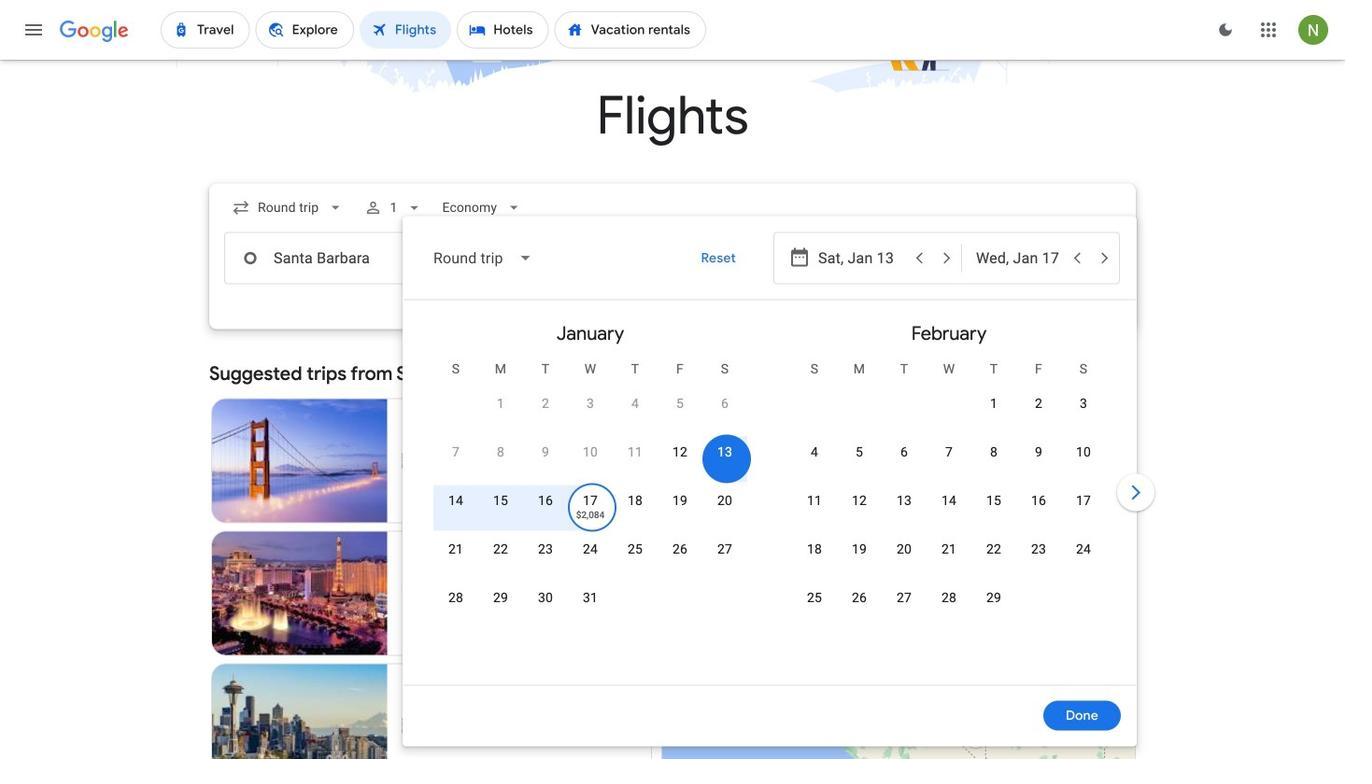 Task type: vqa. For each thing, say whether or not it's contained in the screenshot.
edit
no



Task type: describe. For each thing, give the bounding box(es) containing it.
sun, feb 11 element
[[807, 492, 822, 511]]

tue, jan 2 element
[[542, 395, 549, 413]]

fri, jan 26 element
[[673, 540, 688, 559]]

sun, jan 28 element
[[448, 589, 463, 608]]

mon, jan 22 element
[[493, 540, 508, 559]]

sat, feb 17 element
[[1076, 492, 1091, 511]]

tue, jan 23 element
[[538, 540, 553, 559]]

main menu image
[[22, 19, 45, 41]]

thu, jan 11 element
[[628, 443, 643, 462]]

wed, feb 28 element
[[942, 589, 957, 608]]

wed, jan 17, return date. element
[[583, 492, 598, 511]]

row up wed, feb 21 element
[[792, 483, 1106, 537]]

sun, feb 4 element
[[811, 443, 818, 462]]

tue, jan 9 element
[[542, 443, 549, 462]]

fri, feb 2 element
[[1035, 395, 1043, 413]]

mon, jan 15 element
[[493, 492, 508, 511]]

sun, jan 7 element
[[452, 443, 460, 462]]

219 US dollars text field
[[608, 495, 636, 511]]

thu, feb 29 element
[[986, 589, 1002, 608]]

mon, jan 29 element
[[493, 589, 508, 608]]

sun, jan 21 element
[[448, 540, 463, 559]]

sun, feb 18 element
[[807, 540, 822, 559]]

thu, jan 4 element
[[631, 395, 639, 413]]

2 row group from the left
[[770, 308, 1129, 678]]

row up wed, jan 17, return date. element
[[433, 435, 747, 488]]

tue, feb 27 element
[[897, 589, 912, 608]]

Flight search field
[[194, 184, 1158, 747]]

wed, jan 24 element
[[583, 540, 598, 559]]

sat, feb 3 element
[[1080, 395, 1087, 413]]

thu, feb 8 element
[[990, 443, 998, 462]]

row down "mon, jan 22" element
[[433, 581, 613, 634]]

tue, jan 16 element
[[538, 492, 553, 511]]

thu, feb 1 element
[[990, 395, 998, 413]]

mon, feb 12 element
[[852, 492, 867, 511]]

thu, jan 18 element
[[628, 492, 643, 511]]

sun, feb 25 element
[[807, 589, 822, 608]]

row up fri, feb 9 element
[[972, 379, 1106, 440]]



Task type: locate. For each thing, give the bounding box(es) containing it.
change appearance image
[[1203, 7, 1248, 52]]

mon, jan 8 element
[[497, 443, 505, 462]]

swap origin and destination. image
[[480, 247, 503, 270]]

grid inside flight search box
[[411, 308, 1129, 696]]

fri, feb 23 element
[[1031, 540, 1046, 559]]

row group
[[411, 308, 770, 678], [770, 308, 1129, 678]]

tue, feb 13 element
[[897, 492, 912, 511]]

sat, jan 6 element
[[721, 395, 729, 413]]

, 2084 us dollars element
[[576, 511, 605, 520]]

wed, feb 21 element
[[942, 540, 957, 559]]

next image
[[1114, 470, 1158, 515]]

sat, jan 27 element
[[717, 540, 732, 559]]

tue, feb 6 element
[[901, 443, 908, 462]]

sat, feb 24 element
[[1076, 540, 1091, 559]]

wed, jan 3 element
[[587, 395, 594, 413]]

fri, jan 5 element
[[676, 395, 684, 413]]

row
[[478, 379, 747, 440], [972, 379, 1106, 440], [433, 435, 747, 488], [792, 435, 1106, 488], [433, 483, 747, 537], [792, 483, 1106, 537], [433, 532, 747, 585], [792, 532, 1106, 585], [433, 581, 613, 634], [792, 581, 1016, 634]]

row up wed, jan 10 element
[[478, 379, 747, 440]]

None text field
[[224, 232, 488, 284]]

sat, jan 20 element
[[717, 492, 732, 511]]

fri, feb 16 element
[[1031, 492, 1046, 511]]

wed, jan 10 element
[[583, 443, 598, 462]]

row up wed, jan 24 'element'
[[433, 483, 747, 537]]

thu, jan 25 element
[[628, 540, 643, 559]]

tue, feb 20 element
[[897, 540, 912, 559]]

thu, feb 15 element
[[986, 492, 1002, 511]]

wed, feb 14 element
[[942, 492, 957, 511]]

mon, feb 26 element
[[852, 589, 867, 608]]

sun, jan 14 element
[[448, 492, 463, 511]]

Departure text field
[[818, 233, 904, 284]]

fri, jan 12 element
[[673, 443, 688, 462]]

sat, jan 13, departure date. element
[[717, 443, 732, 462]]

wed, jan 31 element
[[583, 589, 598, 608]]

mon, feb 19 element
[[852, 540, 867, 559]]

Departure text field
[[818, 233, 947, 284]]

grid
[[411, 308, 1129, 696]]

row up wed, feb 28 element
[[792, 532, 1106, 585]]

fri, feb 9 element
[[1035, 443, 1043, 462]]

tue, jan 30 element
[[538, 589, 553, 608]]

None field
[[224, 191, 352, 225], [435, 191, 531, 225], [419, 236, 548, 281], [224, 191, 352, 225], [435, 191, 531, 225], [419, 236, 548, 281]]

row up wed, jan 31 element
[[433, 532, 747, 585]]

Return text field
[[976, 233, 1105, 284], [976, 233, 1062, 284]]

suggested trips from santa barbara region
[[209, 352, 1136, 760]]

wed, feb 7 element
[[945, 443, 953, 462]]

mon, jan 1 element
[[497, 395, 505, 413]]

thu, feb 22 element
[[986, 540, 1002, 559]]

row up wed, feb 14 element
[[792, 435, 1106, 488]]

1 row group from the left
[[411, 308, 770, 678]]

sat, feb 10 element
[[1076, 443, 1091, 462]]

row down tue, feb 20 element on the bottom of the page
[[792, 581, 1016, 634]]

mon, feb 5 element
[[856, 443, 863, 462]]

fri, jan 19 element
[[673, 492, 688, 511]]



